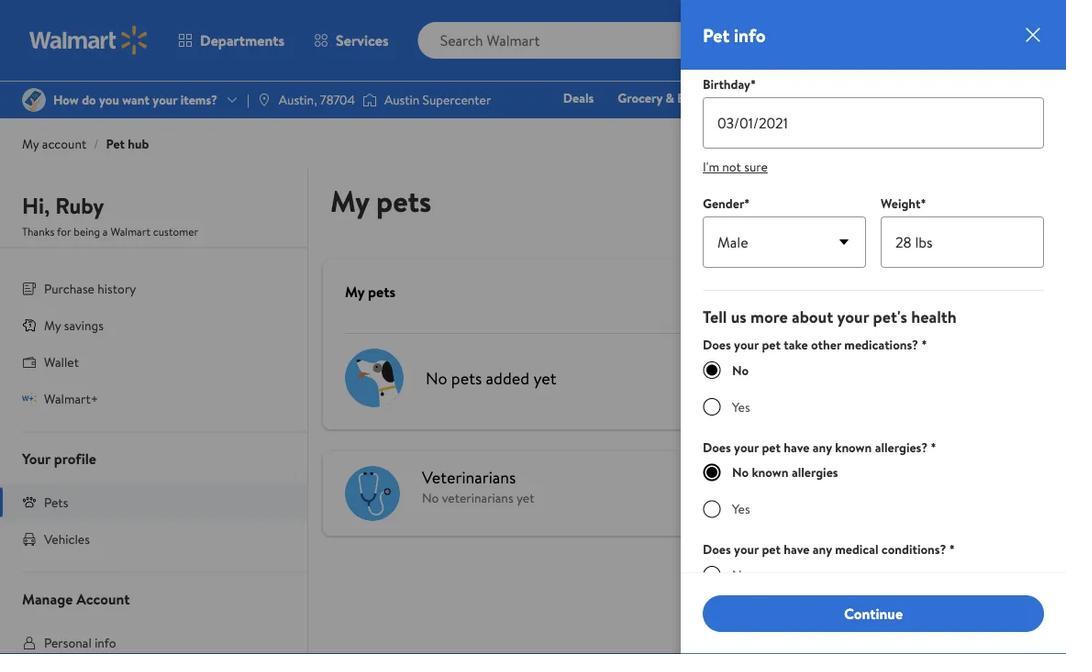 Task type: vqa. For each thing, say whether or not it's contained in the screenshot.
Grocery & Essentials
yes



Task type: describe. For each thing, give the bounding box(es) containing it.
no medical conditions element
[[703, 566, 1045, 585]]

no allergies element
[[703, 464, 1045, 482]]

0 vertical spatial my pets
[[330, 180, 432, 221]]

your for does your pet have any known allergies? *
[[734, 439, 759, 457]]

pet inside dialog
[[703, 22, 730, 48]]

toy shop
[[627, 115, 677, 133]]

continue
[[844, 604, 903, 624]]

finder
[[1000, 89, 1036, 107]]

the
[[853, 89, 874, 107]]

have for medical
[[784, 541, 810, 559]]

hi,
[[22, 190, 50, 221]]

does for does your pet have any medical conditions? *
[[703, 541, 731, 559]]

your left pet's
[[838, 306, 870, 329]]

grocery
[[618, 89, 663, 107]]

icon image for pets
[[22, 495, 37, 510]]

continue button
[[703, 596, 1045, 632]]

any for medical
[[813, 541, 832, 559]]

does your pet have any medical conditions? *
[[703, 541, 955, 559]]

no for known
[[733, 464, 749, 482]]

No known allergies radio
[[703, 464, 722, 482]]

i'm
[[703, 158, 720, 176]]

not
[[723, 158, 742, 176]]

pets
[[44, 493, 68, 511]]

thanks
[[22, 224, 54, 240]]

grocery & essentials link
[[610, 88, 741, 108]]

6
[[1025, 21, 1031, 36]]

Yes radio
[[703, 398, 722, 417]]

gift
[[975, 89, 997, 107]]

does your pet take other medications? *
[[703, 336, 928, 354]]

purchase history
[[44, 280, 136, 297]]

vet photo image
[[345, 466, 400, 521]]

veterinarians
[[442, 489, 514, 507]]

us
[[731, 306, 747, 329]]

pet's
[[873, 306, 908, 329]]

profile
[[54, 448, 96, 469]]

thanksgiving link
[[748, 88, 838, 108]]

known inside no allergies element
[[752, 464, 789, 482]]

other
[[811, 336, 842, 354]]

weight*
[[881, 195, 927, 213]]

electronics
[[541, 115, 603, 133]]

does your pet have any known allergies? *
[[703, 439, 937, 457]]

thanksgiving
[[756, 89, 830, 107]]

no for pets
[[426, 367, 448, 390]]

essentials
[[678, 89, 732, 107]]

gift finder link
[[966, 88, 1045, 108]]

pets link
[[0, 484, 308, 521]]

tell us more about your pet's health
[[703, 306, 957, 329]]

vehicles link
[[0, 521, 308, 558]]

has allergies element
[[703, 501, 1045, 519]]

my account / pet hub
[[22, 135, 149, 153]]

about
[[792, 306, 834, 329]]

i'm not sure
[[703, 158, 768, 176]]

icon image for my savings
[[22, 318, 37, 333]]

fashion link
[[750, 114, 809, 134]]

/
[[94, 135, 99, 153]]

yet for no pets added yet
[[534, 367, 557, 390]]

yes for no known allergies
[[733, 501, 751, 519]]

info for pet info
[[734, 22, 766, 48]]

conditions?
[[882, 541, 947, 559]]

purchase history link
[[0, 270, 308, 307]]

manage
[[22, 589, 73, 609]]

a
[[103, 224, 108, 240]]

walmart+
[[44, 390, 98, 408]]

take
[[784, 336, 808, 354]]

added
[[486, 367, 530, 390]]

health
[[912, 306, 957, 329]]

gender*
[[703, 195, 750, 213]]

$19.14
[[1010, 46, 1032, 58]]

no radio for no medications element
[[703, 362, 722, 380]]

option group for medications?
[[703, 362, 1045, 417]]

no radio for no medical conditions element
[[703, 566, 722, 585]]

account
[[76, 589, 130, 609]]

pet info
[[703, 22, 766, 48]]

walmart+ link
[[0, 380, 308, 417]]

add button
[[1007, 282, 1030, 311]]

0 vertical spatial *
[[922, 336, 928, 354]]

add
[[1007, 287, 1030, 305]]

* for conditions?
[[950, 541, 955, 559]]



Task type: locate. For each thing, give the bounding box(es) containing it.
1 vertical spatial info
[[95, 634, 116, 652]]

option group down allergies? on the right bottom of page
[[703, 464, 1045, 519]]

1 vertical spatial pet
[[106, 135, 125, 153]]

0 horizontal spatial shop
[[649, 115, 677, 133]]

1 vertical spatial pets
[[368, 282, 396, 302]]

pet right '/'
[[106, 135, 125, 153]]

wallet
[[44, 353, 79, 371]]

icon image inside pets "link"
[[22, 495, 37, 510]]

has medications element
[[703, 398, 1045, 417]]

sure
[[745, 158, 768, 176]]

for
[[57, 224, 71, 240]]

2 pet from the top
[[762, 439, 781, 457]]

1 horizontal spatial pet
[[703, 22, 730, 48]]

have left medical
[[784, 541, 810, 559]]

info right personal
[[95, 634, 116, 652]]

does for does your pet take other medications? *
[[703, 336, 731, 354]]

0 vertical spatial pet
[[703, 22, 730, 48]]

deals link
[[555, 88, 602, 108]]

pet info dialog
[[681, 0, 1067, 655]]

1 horizontal spatial known
[[835, 439, 872, 457]]

icon image for walmart+
[[22, 391, 37, 406]]

does for does your pet have any known allergies? *
[[703, 439, 731, 457]]

pet hub link
[[106, 135, 149, 153]]

vehicles
[[44, 530, 90, 548]]

veterinarians
[[422, 466, 516, 489]]

1 vertical spatial known
[[752, 464, 789, 482]]

hub
[[128, 135, 149, 153]]

walmart image
[[29, 26, 149, 55]]

2 vertical spatial pet
[[762, 541, 781, 559]]

no
[[733, 362, 749, 380], [426, 367, 448, 390], [733, 464, 749, 482], [422, 489, 439, 507], [733, 566, 749, 584]]

deals
[[563, 89, 594, 107]]

your down us
[[734, 336, 759, 354]]

savings
[[64, 316, 104, 334]]

my pets
[[330, 180, 432, 221], [345, 282, 396, 302]]

no inside no medications element
[[733, 362, 749, 380]]

2 vertical spatial *
[[950, 541, 955, 559]]

Walmart Site-Wide search field
[[418, 22, 756, 59]]

yet for veterinarians no veterinarians yet
[[517, 489, 535, 507]]

no for no medications element
[[733, 362, 749, 380]]

have up no known allergies
[[784, 439, 810, 457]]

1 vertical spatial pet
[[762, 439, 781, 457]]

fashion
[[759, 115, 801, 133]]

pet down no known allergies
[[762, 541, 781, 559]]

shop right holiday
[[922, 89, 951, 107]]

3 pet from the top
[[762, 541, 781, 559]]

personal info
[[44, 634, 116, 652]]

* right conditions?
[[950, 541, 955, 559]]

wallet link
[[0, 344, 308, 380]]

your for does your pet take other medications? *
[[734, 336, 759, 354]]

does down yes radio
[[703, 541, 731, 559]]

1 vertical spatial any
[[813, 541, 832, 559]]

electronics link
[[533, 114, 612, 134]]

icon image inside walmart+ link
[[22, 391, 37, 406]]

pet left take
[[762, 336, 781, 354]]

have for known
[[784, 439, 810, 457]]

0 horizontal spatial info
[[95, 634, 116, 652]]

0 vertical spatial known
[[835, 439, 872, 457]]

no pets added yet
[[426, 367, 557, 390]]

yet right added
[[534, 367, 557, 390]]

yes right yes option
[[733, 398, 751, 416]]

0 vertical spatial does
[[703, 336, 731, 354]]

your for does your pet have any medical conditions? *
[[734, 541, 759, 559]]

icon image left walmart+
[[22, 391, 37, 406]]

no inside no allergies element
[[733, 464, 749, 482]]

yes inside has allergies element
[[733, 501, 751, 519]]

2 any from the top
[[813, 541, 832, 559]]

no known allergies
[[733, 464, 839, 482]]

0 vertical spatial have
[[784, 439, 810, 457]]

2 have from the top
[[784, 541, 810, 559]]

allergies?
[[875, 439, 928, 457]]

dismiss image
[[1023, 24, 1045, 46]]

2 no radio from the top
[[703, 566, 722, 585]]

being
[[74, 224, 100, 240]]

option group for known
[[703, 464, 1045, 519]]

your
[[838, 306, 870, 329], [734, 336, 759, 354], [734, 439, 759, 457], [734, 541, 759, 559]]

icon image inside my savings link
[[22, 318, 37, 333]]

* down health
[[922, 336, 928, 354]]

pet
[[762, 336, 781, 354], [762, 439, 781, 457], [762, 541, 781, 559]]

personal
[[44, 634, 92, 652]]

no radio down yes radio
[[703, 566, 722, 585]]

Yes radio
[[703, 501, 722, 519]]

1 yes from the top
[[733, 398, 751, 416]]

2 does from the top
[[703, 439, 731, 457]]

my
[[22, 135, 39, 153], [330, 180, 369, 221], [345, 282, 365, 302], [44, 316, 61, 334]]

1 does from the top
[[703, 336, 731, 354]]

3 icon image from the top
[[22, 495, 37, 510]]

have
[[784, 439, 810, 457], [784, 541, 810, 559]]

&
[[666, 89, 675, 107]]

i'm not sure button
[[703, 158, 768, 193]]

pet up birthday*
[[703, 22, 730, 48]]

your up no known allergies
[[734, 439, 759, 457]]

2 vertical spatial does
[[703, 541, 731, 559]]

info inside the pet info dialog
[[734, 22, 766, 48]]

home
[[701, 115, 735, 133]]

0 vertical spatial shop
[[922, 89, 951, 107]]

no inside veterinarians no veterinarians yet
[[422, 489, 439, 507]]

account
[[42, 135, 87, 153]]

0 vertical spatial yes
[[733, 398, 751, 416]]

your down no known allergies
[[734, 541, 759, 559]]

pet up no known allergies
[[762, 439, 781, 457]]

shop right toy
[[649, 115, 677, 133]]

0 vertical spatial no radio
[[703, 362, 722, 380]]

option group down medications?
[[703, 362, 1045, 417]]

0 vertical spatial pet
[[762, 336, 781, 354]]

1 icon image from the top
[[22, 318, 37, 333]]

gift finder electronics
[[541, 89, 1036, 133]]

your profile
[[22, 448, 96, 469]]

2 icon image from the top
[[22, 391, 37, 406]]

1 vertical spatial have
[[784, 541, 810, 559]]

icon image left pets
[[22, 495, 37, 510]]

any up allergies
[[813, 439, 832, 457]]

yes inside has medications element
[[733, 398, 751, 416]]

1 horizontal spatial *
[[931, 439, 937, 457]]

1 vertical spatial no radio
[[703, 566, 722, 585]]

0 vertical spatial option group
[[703, 362, 1045, 417]]

0 horizontal spatial *
[[922, 336, 928, 354]]

personal info link
[[0, 625, 308, 655]]

1 no radio from the top
[[703, 362, 722, 380]]

my savings
[[44, 316, 104, 334]]

0 horizontal spatial pet
[[106, 135, 125, 153]]

1 option group from the top
[[703, 362, 1045, 417]]

my savings link
[[0, 307, 308, 344]]

*
[[922, 336, 928, 354], [931, 439, 937, 457], [950, 541, 955, 559]]

no medications element
[[703, 362, 1045, 380]]

holiday
[[877, 89, 919, 107]]

hi, ruby thanks for being a walmart customer
[[22, 190, 198, 240]]

yet inside veterinarians no veterinarians yet
[[517, 489, 535, 507]]

toy shop link
[[619, 114, 685, 134]]

pets
[[376, 180, 432, 221], [368, 282, 396, 302], [452, 367, 482, 390]]

option group containing no
[[703, 362, 1045, 417]]

3 does from the top
[[703, 541, 731, 559]]

no for no medical conditions element
[[733, 566, 749, 584]]

* right allergies? on the right bottom of page
[[931, 439, 937, 457]]

no radio up yes option
[[703, 362, 722, 380]]

more
[[751, 306, 788, 329]]

birthday*
[[703, 76, 756, 94]]

your
[[22, 448, 50, 469]]

1 vertical spatial icon image
[[22, 391, 37, 406]]

0 vertical spatial info
[[734, 22, 766, 48]]

yes right yes radio
[[733, 501, 751, 519]]

2 vertical spatial icon image
[[22, 495, 37, 510]]

the holiday shop
[[853, 89, 951, 107]]

Birthday* text field
[[703, 98, 1045, 149]]

option group containing no known allergies
[[703, 464, 1045, 519]]

icon image
[[22, 318, 37, 333], [22, 391, 37, 406], [22, 495, 37, 510]]

1 vertical spatial yet
[[517, 489, 535, 507]]

info up birthday*
[[734, 22, 766, 48]]

ruby
[[55, 190, 104, 221]]

history
[[98, 280, 136, 297]]

any for known
[[813, 439, 832, 457]]

1 horizontal spatial info
[[734, 22, 766, 48]]

pet for no known allergies
[[762, 439, 781, 457]]

veterinarians no veterinarians yet
[[422, 466, 535, 507]]

my account link
[[22, 135, 87, 153]]

no inside no medical conditions element
[[733, 566, 749, 584]]

No radio
[[703, 362, 722, 380], [703, 566, 722, 585]]

0 vertical spatial pets
[[376, 180, 432, 221]]

does down tell
[[703, 336, 731, 354]]

medical
[[835, 541, 879, 559]]

any
[[813, 439, 832, 457], [813, 541, 832, 559]]

medications?
[[845, 336, 919, 354]]

yes
[[733, 398, 751, 416], [733, 501, 751, 519]]

* for allergies?
[[931, 439, 937, 457]]

0 vertical spatial icon image
[[22, 318, 37, 333]]

hi, ruby link
[[22, 190, 104, 229]]

2 option group from the top
[[703, 464, 1045, 519]]

1 any from the top
[[813, 439, 832, 457]]

info inside personal info link
[[95, 634, 116, 652]]

purchase
[[44, 280, 94, 297]]

1 vertical spatial does
[[703, 439, 731, 457]]

yes for no
[[733, 398, 751, 416]]

known left allergies
[[752, 464, 789, 482]]

pet for no
[[762, 336, 781, 354]]

Search search field
[[418, 22, 756, 59]]

allergies
[[792, 464, 839, 482]]

0 vertical spatial any
[[813, 439, 832, 457]]

1 vertical spatial shop
[[649, 115, 677, 133]]

walmart
[[111, 224, 150, 240]]

customer
[[153, 224, 198, 240]]

1 vertical spatial *
[[931, 439, 937, 457]]

toy
[[627, 115, 646, 133]]

1 pet from the top
[[762, 336, 781, 354]]

1 vertical spatial option group
[[703, 464, 1045, 519]]

1 horizontal spatial shop
[[922, 89, 951, 107]]

2 yes from the top
[[733, 501, 751, 519]]

does up no known allergies radio
[[703, 439, 731, 457]]

any left medical
[[813, 541, 832, 559]]

info for personal info
[[95, 634, 116, 652]]

yet right veterinarians on the bottom left of page
[[517, 489, 535, 507]]

the holiday shop link
[[845, 88, 959, 108]]

1 vertical spatial yes
[[733, 501, 751, 519]]

Weight* text field
[[881, 217, 1045, 269]]

option group
[[703, 362, 1045, 417], [703, 464, 1045, 519]]

pet
[[703, 22, 730, 48], [106, 135, 125, 153]]

0 vertical spatial yet
[[534, 367, 557, 390]]

icon image left my savings
[[22, 318, 37, 333]]

shop
[[922, 89, 951, 107], [649, 115, 677, 133]]

manage account
[[22, 589, 130, 609]]

2 horizontal spatial *
[[950, 541, 955, 559]]

1 have from the top
[[784, 439, 810, 457]]

tell
[[703, 306, 727, 329]]

known up no allergies element
[[835, 439, 872, 457]]

1 vertical spatial my pets
[[345, 282, 396, 302]]

0 horizontal spatial known
[[752, 464, 789, 482]]

home link
[[693, 114, 743, 134]]

2 vertical spatial pets
[[452, 367, 482, 390]]



